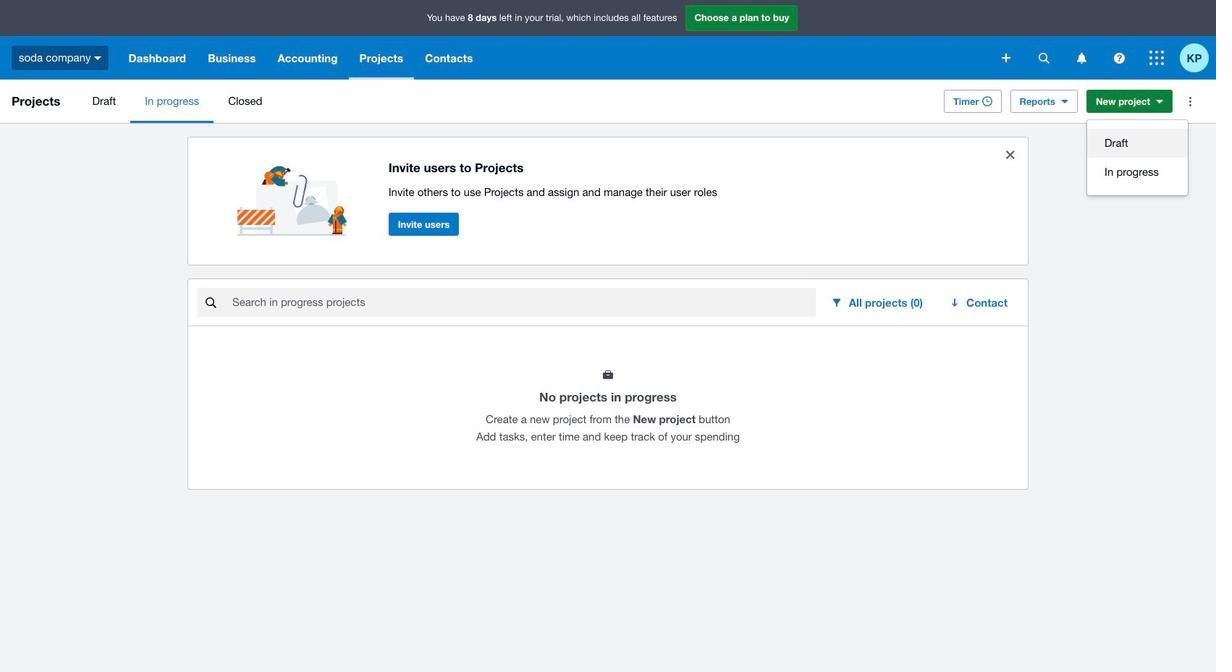 Task type: describe. For each thing, give the bounding box(es) containing it.
Search in progress projects search field
[[231, 289, 816, 316]]

1 horizontal spatial svg image
[[1038, 52, 1049, 63]]

more options image
[[1175, 87, 1204, 116]]

invite users to projects image
[[237, 149, 354, 236]]

0 horizontal spatial svg image
[[94, 56, 102, 60]]



Task type: locate. For each thing, give the bounding box(es) containing it.
0 horizontal spatial svg image
[[1002, 54, 1010, 62]]

2 horizontal spatial svg image
[[1149, 51, 1164, 65]]

clear image
[[996, 140, 1025, 169]]

1 horizontal spatial svg image
[[1114, 52, 1124, 63]]

group
[[1087, 120, 1188, 195]]

list box
[[1087, 120, 1188, 195]]

svg image
[[1038, 52, 1049, 63], [1077, 52, 1086, 63], [1002, 54, 1010, 62]]

svg image
[[1149, 51, 1164, 65], [1114, 52, 1124, 63], [94, 56, 102, 60]]

2 horizontal spatial svg image
[[1077, 52, 1086, 63]]

banner
[[0, 0, 1216, 80]]



Task type: vqa. For each thing, say whether or not it's contained in the screenshot.
list box
yes



